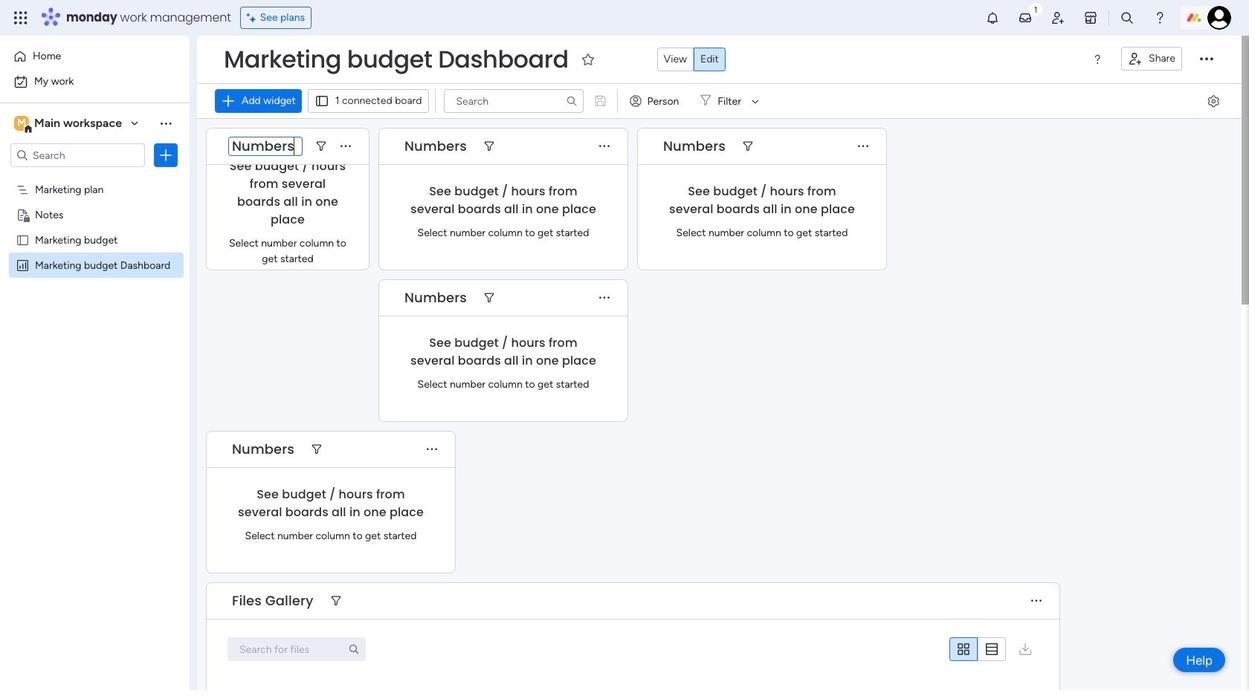Task type: vqa. For each thing, say whether or not it's contained in the screenshot.
list item
no



Task type: describe. For each thing, give the bounding box(es) containing it.
search everything image
[[1120, 10, 1135, 25]]

select product image
[[13, 10, 28, 25]]

none search field 'filter dashboard by text'
[[444, 89, 583, 113]]

workspace image
[[14, 115, 29, 132]]

0 horizontal spatial search image
[[348, 644, 360, 656]]

notifications image
[[985, 10, 1000, 25]]

see plans image
[[247, 10, 260, 26]]

1 horizontal spatial more dots image
[[1031, 596, 1042, 607]]

1 vertical spatial option
[[9, 70, 181, 94]]

kendall parks image
[[1208, 6, 1231, 30]]

0 vertical spatial more dots image
[[427, 444, 437, 455]]

search image inside 'filter dashboard by text' search field
[[566, 95, 577, 107]]

workspace selection element
[[14, 115, 124, 134]]

invite members image
[[1051, 10, 1066, 25]]

Filter dashboard by text search field
[[444, 89, 583, 113]]

monday marketplace image
[[1083, 10, 1098, 25]]

2 vertical spatial option
[[0, 176, 190, 179]]

share image
[[1128, 51, 1143, 66]]

more options image
[[1200, 53, 1214, 66]]



Task type: locate. For each thing, give the bounding box(es) containing it.
1 vertical spatial more dots image
[[1031, 596, 1042, 607]]

settings image
[[1206, 94, 1221, 108]]

workspace options image
[[158, 116, 173, 131]]

options image
[[158, 148, 173, 163]]

0 horizontal spatial more dots image
[[427, 444, 437, 455]]

private board image
[[16, 207, 30, 222]]

gallery layout group
[[950, 638, 1006, 662]]

1 horizontal spatial search image
[[566, 95, 577, 107]]

display modes group
[[657, 48, 726, 71]]

search image
[[566, 95, 577, 107], [348, 644, 360, 656]]

Search in workspace field
[[31, 147, 124, 164]]

public board image
[[16, 233, 30, 247]]

more dots image
[[341, 141, 351, 152], [599, 141, 610, 152], [858, 141, 868, 152], [599, 293, 610, 304]]

1 vertical spatial search image
[[348, 644, 360, 656]]

1 image
[[1029, 1, 1042, 17]]

list box
[[0, 174, 190, 478]]

add to favorites image
[[580, 52, 595, 67]]

None search field
[[444, 89, 583, 113], [228, 638, 366, 662], [228, 638, 366, 662]]

menu image
[[1092, 54, 1104, 65]]

public dashboard image
[[16, 258, 30, 272]]

more dots image
[[427, 444, 437, 455], [1031, 596, 1042, 607]]

0 vertical spatial option
[[9, 45, 181, 68]]

banner
[[197, 36, 1242, 119]]

update feed image
[[1018, 10, 1033, 25]]

option
[[9, 45, 181, 68], [9, 70, 181, 94], [0, 176, 190, 179]]

help image
[[1153, 10, 1167, 25]]

arrow down image
[[746, 92, 764, 110]]

None field
[[220, 44, 572, 75], [228, 137, 303, 156], [401, 137, 471, 156], [660, 137, 729, 156], [401, 289, 471, 308], [228, 440, 298, 460], [228, 592, 317, 611], [220, 44, 572, 75], [228, 137, 303, 156], [401, 137, 471, 156], [660, 137, 729, 156], [401, 289, 471, 308], [228, 440, 298, 460], [228, 592, 317, 611]]

0 vertical spatial search image
[[566, 95, 577, 107]]



